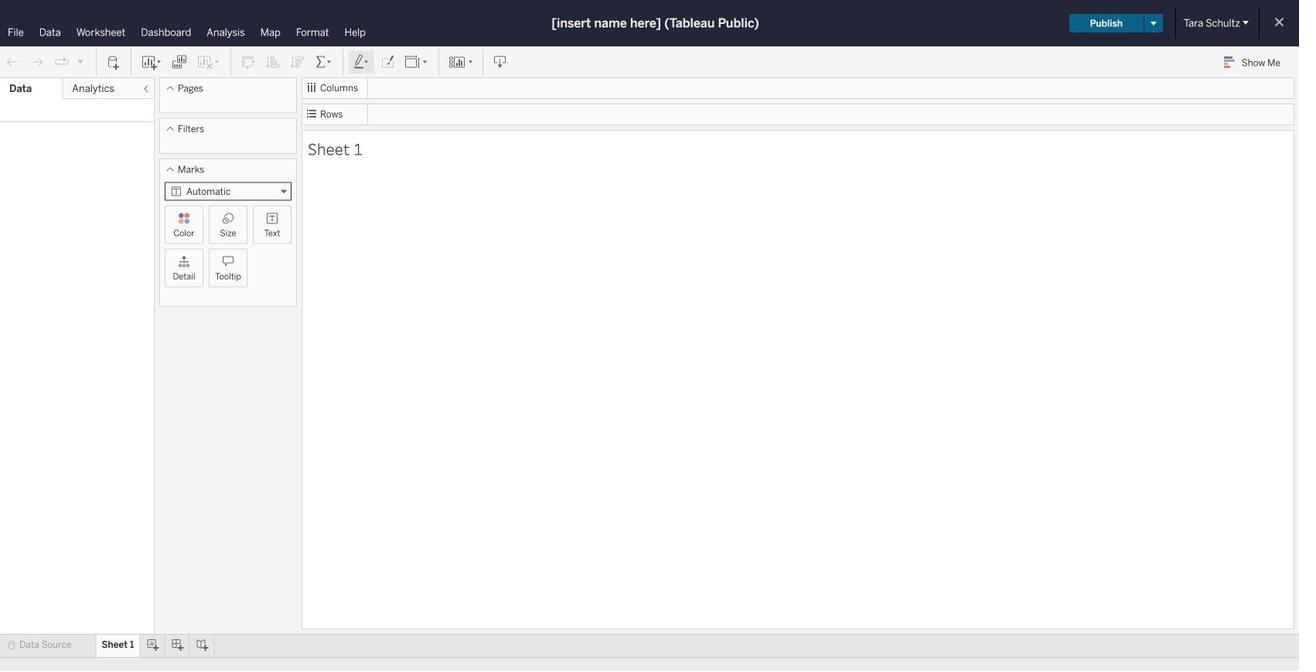 Task type: vqa. For each thing, say whether or not it's contained in the screenshot.
Add Favorite icon
no



Task type: locate. For each thing, give the bounding box(es) containing it.
collapse image
[[142, 84, 151, 94]]

download image
[[493, 55, 508, 70]]

fit image
[[405, 55, 429, 70]]

replay animation image
[[54, 54, 70, 70], [76, 57, 85, 66]]

replay animation image right redo icon
[[54, 54, 70, 70]]

swap rows and columns image
[[241, 55, 256, 70]]

show/hide cards image
[[449, 55, 474, 70]]

redo image
[[29, 55, 45, 70]]

replay animation image left new data source image
[[76, 57, 85, 66]]

0 horizontal spatial replay animation image
[[54, 54, 70, 70]]

1 horizontal spatial replay animation image
[[76, 57, 85, 66]]



Task type: describe. For each thing, give the bounding box(es) containing it.
new worksheet image
[[141, 55, 162, 70]]

highlight image
[[353, 55, 371, 70]]

undo image
[[5, 55, 20, 70]]

duplicate image
[[172, 55, 187, 70]]

new data source image
[[106, 55, 121, 70]]

totals image
[[315, 55, 333, 70]]

sort ascending image
[[265, 55, 281, 70]]

clear sheet image
[[197, 55, 221, 70]]

sort descending image
[[290, 55, 306, 70]]

format workbook image
[[380, 55, 395, 70]]



